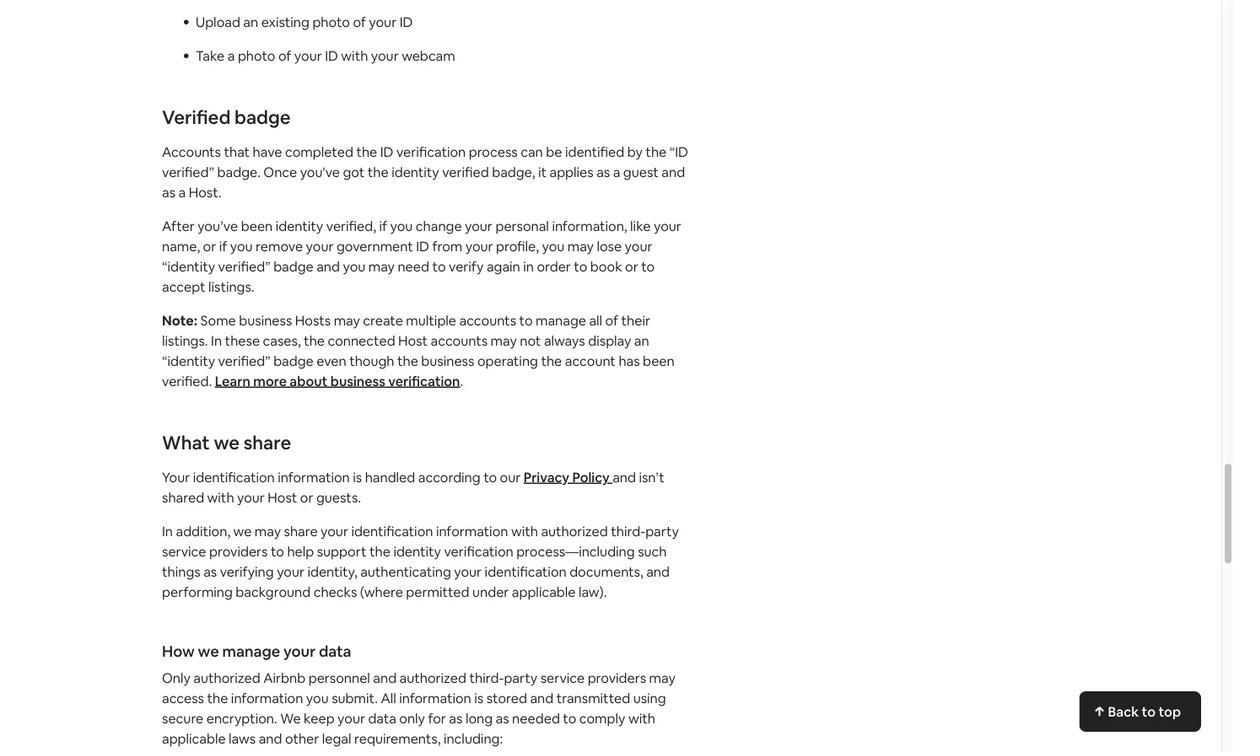 Task type: describe. For each thing, give the bounding box(es) containing it.
to inside button
[[1142, 704, 1156, 721]]

and right "laws"
[[259, 731, 282, 748]]

government
[[337, 238, 413, 255]]

identity inside in addition, we may share your identification information with authorized third-party service providers to help support the identity verification process—including such things as verifying your identity, authenticating your identification documents, and performing background checks (where permitted under applicable law).
[[394, 543, 441, 560]]

handled
[[365, 469, 416, 486]]

0 horizontal spatial authorized
[[194, 670, 261, 687]]

your inside and isn't shared with your host or guests.
[[237, 489, 265, 506]]

your up verify
[[466, 238, 493, 255]]

your down like
[[625, 238, 653, 255]]

more
[[253, 373, 287, 390]]

1 horizontal spatial of
[[353, 13, 366, 30]]

as down stored at the left of page
[[496, 710, 509, 728]]

your up under
[[454, 563, 482, 581]]

the down always
[[541, 352, 562, 370]]

applies
[[550, 163, 594, 181]]

accounts
[[162, 143, 221, 160]]

connected
[[328, 332, 396, 349]]

have
[[253, 143, 282, 160]]

remove
[[256, 238, 303, 255]]

submit.
[[332, 690, 378, 707]]

verifying
[[220, 563, 274, 581]]

your left webcam
[[371, 47, 399, 64]]

information,
[[552, 217, 628, 235]]

your right like
[[654, 217, 682, 235]]

may up operating
[[491, 332, 517, 349]]

1 horizontal spatial authorized
[[400, 670, 467, 687]]

under
[[473, 584, 509, 601]]

stored
[[487, 690, 527, 707]]

the right though
[[398, 352, 419, 370]]

we
[[280, 710, 301, 728]]

may inside "how we manage your data only authorized airbnb personnel and authorized third-party service providers may access the information you submit. all information is stored and transmitted using secure encryption. we keep your data only for as long as needed to comply with applicable laws and other legal requirements, including:"
[[650, 670, 676, 687]]

for
[[428, 710, 446, 728]]

and isn't shared with your host or guests.
[[162, 469, 665, 506]]

in
[[524, 258, 534, 275]]

may up connected
[[334, 312, 360, 329]]

can
[[521, 143, 543, 160]]

your
[[162, 469, 190, 486]]

your identification information is handled according to our privacy policy
[[162, 469, 613, 486]]

order
[[537, 258, 571, 275]]

by
[[628, 143, 643, 160]]

as right for at bottom
[[449, 710, 463, 728]]

top
[[1159, 704, 1182, 721]]

access
[[162, 690, 204, 707]]

1 vertical spatial a
[[613, 163, 621, 181]]

to left book
[[574, 258, 588, 275]]

verify
[[449, 258, 484, 275]]

personal
[[496, 217, 549, 235]]

authenticating
[[361, 563, 451, 581]]

cases,
[[263, 332, 301, 349]]

party inside in addition, we may share your identification information with authorized third-party service providers to help support the identity verification process—including such things as verifying your identity, authenticating your identification documents, and performing background checks (where permitted under applicable law).
[[646, 523, 679, 540]]

0 horizontal spatial an
[[243, 13, 258, 30]]

we for manage
[[198, 642, 219, 662]]

from
[[433, 238, 463, 255]]

though
[[350, 352, 395, 370]]

information up guests.
[[278, 469, 350, 486]]

or inside and isn't shared with your host or guests.
[[300, 489, 314, 506]]

1 vertical spatial or
[[626, 258, 639, 275]]

your up take a photo of your id with your webcam at the left top of the page
[[369, 13, 397, 30]]

multiple
[[406, 312, 457, 329]]

information inside in addition, we may share your identification information with authorized third-party service providers to help support the identity verification process—including such things as verifying your identity, authenticating your identification documents, and performing background checks (where permitted under applicable law).
[[436, 523, 508, 540]]

identity inside after you've been identity verified, if you change your personal information, like your name, or if you remove your government id from your profile, you may lose your "identity verified" badge and you may need to verify again in order to book or to accept listings.
[[276, 217, 323, 235]]

2 vertical spatial identification
[[485, 563, 567, 581]]

verified
[[162, 105, 231, 129]]

as down identified
[[597, 163, 610, 181]]

take
[[196, 47, 225, 64]]

id inside accounts that have completed the id verification process can be identified by the "id verified" badge. once you've got the identity verified badge, it applies as a guest and as a host.
[[380, 143, 394, 160]]

verification inside accounts that have completed the id verification process can be identified by the "id verified" badge. once you've got the identity verified badge, it applies as a guest and as a host.
[[397, 143, 466, 160]]

to inside some business hosts may create multiple accounts to manage all of their listings. in these cases, the connected host accounts may not always display an "identity verified" badge even though the business operating the account has been verified.
[[520, 312, 533, 329]]

may inside in addition, we may share your identification information with authorized third-party service providers to help support the identity verification process—including such things as verifying your identity, authenticating your identification documents, and performing background checks (where permitted under applicable law).
[[255, 523, 281, 540]]

your down "verified,"
[[306, 238, 334, 255]]

to down from
[[433, 258, 446, 275]]

process—including
[[517, 543, 635, 560]]

after
[[162, 217, 195, 235]]

privacy
[[524, 469, 570, 486]]

badge inside after you've been identity verified, if you change your personal information, like your name, or if you remove your government id from your profile, you may lose your "identity verified" badge and you may need to verify again in order to book or to accept listings.
[[274, 258, 314, 275]]

that
[[224, 143, 250, 160]]

you've
[[300, 163, 340, 181]]

account
[[565, 352, 616, 370]]

2 horizontal spatial business
[[422, 352, 475, 370]]

always
[[544, 332, 586, 349]]

be
[[546, 143, 563, 160]]

long
[[466, 710, 493, 728]]

once
[[264, 163, 297, 181]]

encryption.
[[207, 710, 277, 728]]

0 vertical spatial photo
[[313, 13, 350, 30]]

even
[[317, 352, 347, 370]]

1 vertical spatial verification
[[389, 373, 460, 390]]

2 vertical spatial business
[[331, 373, 386, 390]]

identified
[[565, 143, 625, 160]]

with inside and isn't shared with your host or guests.
[[207, 489, 234, 506]]

in inside some business hosts may create multiple accounts to manage all of their listings. in these cases, the connected host accounts may not always display an "identity verified" badge even though the business operating the account has been verified.
[[211, 332, 222, 349]]

providers inside "how we manage your data only authorized airbnb personnel and authorized third-party service providers may access the information you submit. all information is stored and transmitted using secure encryption. we keep your data only for as long as needed to comply with applicable laws and other legal requirements, including:"
[[588, 670, 647, 687]]

and inside accounts that have completed the id verification process can be identified by the "id verified" badge. once you've got the identity verified badge, it applies as a guest and as a host.
[[662, 163, 685, 181]]

0 horizontal spatial or
[[203, 238, 216, 255]]

laws
[[229, 731, 256, 748]]

after you've been identity verified, if you change your personal information, like your name, or if you remove your government id from your profile, you may lose your "identity verified" badge and you may need to verify again in order to book or to accept listings.
[[162, 217, 682, 295]]

operating
[[478, 352, 538, 370]]

the right got
[[368, 163, 389, 181]]

your down help
[[277, 563, 305, 581]]

take a photo of your id with your webcam
[[196, 47, 456, 64]]

only
[[399, 710, 425, 728]]

you down government
[[343, 258, 366, 275]]

like
[[631, 217, 651, 235]]

manage inside "how we manage your data only authorized airbnb personnel and authorized third-party service providers may access the information you submit. all information is stored and transmitted using secure encryption. we keep your data only for as long as needed to comply with applicable laws and other legal requirements, including:"
[[222, 642, 280, 662]]

transmitted
[[557, 690, 631, 707]]

airbnb
[[264, 670, 306, 687]]

back to top button
[[1080, 692, 1202, 733]]

share inside in addition, we may share your identification information with authorized third-party service providers to help support the identity verification process—including such things as verifying your identity, authenticating your identification documents, and performing background checks (where permitted under applicable law).
[[284, 523, 318, 540]]

display
[[589, 332, 632, 349]]

as up after
[[162, 184, 176, 201]]

1 vertical spatial of
[[278, 47, 292, 64]]

how we manage your data only authorized airbnb personnel and authorized third-party service providers may access the information you submit. all information is stored and transmitted using secure encryption. we keep your data only for as long as needed to comply with applicable laws and other legal requirements, including:
[[162, 642, 676, 748]]

0 vertical spatial business
[[239, 312, 292, 329]]

guest
[[624, 163, 659, 181]]

got
[[343, 163, 365, 181]]

"identity inside some business hosts may create multiple accounts to manage all of their listings. in these cases, the connected host accounts may not always display an "identity verified" badge even though the business operating the account has been verified.
[[162, 352, 215, 370]]

in inside in addition, we may share your identification information with authorized third-party service providers to help support the identity verification process—including such things as verifying your identity, authenticating your identification documents, and performing background checks (where permitted under applicable law).
[[162, 523, 173, 540]]

to left the our
[[484, 469, 497, 486]]

to down like
[[642, 258, 655, 275]]

service inside in addition, we may share your identification information with authorized third-party service providers to help support the identity verification process—including such things as verifying your identity, authenticating your identification documents, and performing background checks (where permitted under applicable law).
[[162, 543, 206, 560]]

the up got
[[357, 143, 378, 160]]

verified.
[[162, 373, 212, 390]]

some
[[200, 312, 236, 329]]

service inside "how we manage your data only authorized airbnb personnel and authorized third-party service providers may access the information you submit. all information is stored and transmitted using secure encryption. we keep your data only for as long as needed to comply with applicable laws and other legal requirements, including:"
[[541, 670, 585, 687]]

support
[[317, 543, 367, 560]]

your down the submit.
[[338, 710, 365, 728]]

badge inside some business hosts may create multiple accounts to manage all of their listings. in these cases, the connected host accounts may not always display an "identity verified" badge even though the business operating the account has been verified.
[[274, 352, 314, 370]]

comply
[[580, 710, 626, 728]]

your up support
[[321, 523, 349, 540]]

their
[[622, 312, 651, 329]]

with inside in addition, we may share your identification information with authorized third-party service providers to help support the identity verification process—including such things as verifying your identity, authenticating your identification documents, and performing background checks (where permitted under applicable law).
[[511, 523, 538, 540]]

may down information,
[[568, 238, 594, 255]]

according
[[419, 469, 481, 486]]

applicable inside "how we manage your data only authorized airbnb personnel and authorized third-party service providers may access the information you submit. all information is stored and transmitted using secure encryption. we keep your data only for as long as needed to comply with applicable laws and other legal requirements, including:"
[[162, 731, 226, 748]]

verified,
[[326, 217, 376, 235]]

and up needed
[[530, 690, 554, 707]]

host.
[[189, 184, 222, 201]]

listings. inside some business hosts may create multiple accounts to manage all of their listings. in these cases, the connected host accounts may not always display an "identity verified" badge even though the business operating the account has been verified.
[[162, 332, 208, 349]]

using
[[634, 690, 667, 707]]

you've
[[198, 217, 238, 235]]

these
[[225, 332, 260, 349]]

third- inside in addition, we may share your identification information with authorized third-party service providers to help support the identity verification process—including such things as verifying your identity, authenticating your identification documents, and performing background checks (where permitted under applicable law).
[[611, 523, 646, 540]]

badge,
[[492, 163, 536, 181]]

1 vertical spatial data
[[368, 710, 397, 728]]

all
[[381, 690, 397, 707]]

badge.
[[217, 163, 261, 181]]

policy
[[573, 469, 610, 486]]

host inside some business hosts may create multiple accounts to manage all of their listings. in these cases, the connected host accounts may not always display an "identity verified" badge even though the business operating the account has been verified.
[[398, 332, 428, 349]]

may down government
[[369, 258, 395, 275]]

book
[[591, 258, 623, 275]]

you right if at left top
[[390, 217, 413, 235]]



Task type: locate. For each thing, give the bounding box(es) containing it.
"identity
[[162, 258, 215, 275], [162, 352, 215, 370]]

1 horizontal spatial a
[[228, 47, 235, 64]]

1 vertical spatial business
[[422, 352, 475, 370]]

authorized up encryption.
[[194, 670, 261, 687]]

personnel
[[309, 670, 370, 687]]

business down though
[[331, 373, 386, 390]]

and inside in addition, we may share your identification information with authorized third-party service providers to help support the identity verification process—including such things as verifying your identity, authenticating your identification documents, and performing background checks (where permitted under applicable law).
[[647, 563, 670, 581]]

with down using
[[629, 710, 656, 728]]

we for share
[[214, 431, 240, 455]]

1 horizontal spatial business
[[331, 373, 386, 390]]

you inside "how we manage your data only authorized airbnb personnel and authorized third-party service providers may access the information you submit. all information is stored and transmitted using secure encryption. we keep your data only for as long as needed to comply with applicable laws and other legal requirements, including:"
[[306, 690, 329, 707]]

0 vertical spatial listings.
[[208, 278, 255, 295]]

1 horizontal spatial or
[[300, 489, 314, 506]]

permitted
[[406, 584, 470, 601]]

and inside and isn't shared with your host or guests.
[[613, 469, 636, 486]]

and inside after you've been identity verified, if you change your personal information, like your name, or if you remove your government id from your profile, you may lose your "identity verified" badge and you may need to verify again in order to book or to accept listings.
[[317, 258, 340, 275]]

your down 'what we share'
[[237, 489, 265, 506]]

your right change
[[465, 217, 493, 235]]

been up if you
[[241, 217, 273, 235]]

1 vertical spatial in
[[162, 523, 173, 540]]

listings. inside after you've been identity verified, if you change your personal information, like your name, or if you remove your government id from your profile, you may lose your "identity verified" badge and you may need to verify again in order to book or to accept listings.
[[208, 278, 255, 295]]

(where
[[360, 584, 403, 601]]

information
[[278, 469, 350, 486], [436, 523, 508, 540], [231, 690, 303, 707], [399, 690, 472, 707]]

0 horizontal spatial third-
[[470, 670, 504, 687]]

1 horizontal spatial host
[[398, 332, 428, 349]]

we right 'how'
[[198, 642, 219, 662]]

verified" down accounts
[[162, 163, 214, 181]]

1 vertical spatial applicable
[[162, 731, 226, 748]]

listings. up 'some'
[[208, 278, 255, 295]]

0 vertical spatial party
[[646, 523, 679, 540]]

we
[[214, 431, 240, 455], [233, 523, 252, 540], [198, 642, 219, 662]]

not
[[520, 332, 541, 349]]

as up the performing
[[204, 563, 217, 581]]

listings. down note:
[[162, 332, 208, 349]]

providers up transmitted at the bottom
[[588, 670, 647, 687]]

badge down cases,
[[274, 352, 314, 370]]

or right book
[[626, 258, 639, 275]]

0 vertical spatial third-
[[611, 523, 646, 540]]

if
[[379, 217, 387, 235]]

existing
[[261, 13, 310, 30]]

verification up under
[[444, 543, 514, 560]]

is up long
[[475, 690, 484, 707]]

id inside after you've been identity verified, if you change your personal information, like your name, or if you remove your government id from your profile, you may lose your "identity verified" badge and you may need to verify again in order to book or to accept listings.
[[416, 238, 430, 255]]

identity up authenticating
[[394, 543, 441, 560]]

id up webcam
[[400, 13, 413, 30]]

0 horizontal spatial in
[[162, 523, 173, 540]]

to down transmitted at the bottom
[[563, 710, 577, 728]]

accounts that have completed the id verification process can be identified by the "id verified" badge. once you've got the identity verified badge, it applies as a guest and as a host.
[[162, 143, 689, 201]]

0 horizontal spatial business
[[239, 312, 292, 329]]

and down "id
[[662, 163, 685, 181]]

and down "verified,"
[[317, 258, 340, 275]]

2 horizontal spatial identification
[[485, 563, 567, 581]]

verified
[[442, 163, 489, 181]]

1 vertical spatial is
[[475, 690, 484, 707]]

host left guests.
[[268, 489, 297, 506]]

0 vertical spatial providers
[[209, 543, 268, 560]]

as inside in addition, we may share your identification information with authorized third-party service providers to help support the identity verification process—including such things as verifying your identity, authenticating your identification documents, and performing background checks (where permitted under applicable law).
[[204, 563, 217, 581]]

as
[[597, 163, 610, 181], [162, 184, 176, 201], [204, 563, 217, 581], [449, 710, 463, 728], [496, 710, 509, 728]]

we inside in addition, we may share your identification information with authorized third-party service providers to help support the identity verification process—including such things as verifying your identity, authenticating your identification documents, and performing background checks (where permitted under applicable law).
[[233, 523, 252, 540]]

0 vertical spatial verified"
[[162, 163, 214, 181]]

1 horizontal spatial been
[[643, 352, 675, 370]]

upload an existing photo of your id
[[196, 13, 413, 30]]

1 vertical spatial accounts
[[431, 332, 488, 349]]

1 horizontal spatial manage
[[536, 312, 587, 329]]

your down upload an existing photo of your id
[[294, 47, 322, 64]]

verified badge
[[162, 105, 291, 129]]

in down 'some'
[[211, 332, 222, 349]]

and left isn't
[[613, 469, 636, 486]]

data up 'personnel'
[[319, 642, 352, 662]]

what we share
[[162, 431, 291, 455]]

0 vertical spatial identification
[[193, 469, 275, 486]]

what
[[162, 431, 210, 455]]

requirements,
[[355, 731, 441, 748]]

it
[[538, 163, 547, 181]]

service
[[162, 543, 206, 560], [541, 670, 585, 687]]

is inside "how we manage your data only authorized airbnb personnel and authorized third-party service providers may access the information you submit. all information is stored and transmitted using secure encryption. we keep your data only for as long as needed to comply with applicable laws and other legal requirements, including:"
[[475, 690, 484, 707]]

information down the airbnb
[[231, 690, 303, 707]]

the up encryption.
[[207, 690, 228, 707]]

identity up remove
[[276, 217, 323, 235]]

2 horizontal spatial authorized
[[541, 523, 608, 540]]

0 vertical spatial verification
[[397, 143, 466, 160]]

we right addition,
[[233, 523, 252, 540]]

webcam
[[402, 47, 456, 64]]

0 vertical spatial "identity
[[162, 258, 215, 275]]

all
[[590, 312, 603, 329]]

0 horizontal spatial applicable
[[162, 731, 226, 748]]

third- inside "how we manage your data only authorized airbnb personnel and authorized third-party service providers may access the information you submit. all information is stored and transmitted using secure encryption. we keep your data only for as long as needed to comply with applicable laws and other legal requirements, including:"
[[470, 670, 504, 687]]

change
[[416, 217, 462, 235]]

host
[[398, 332, 428, 349], [268, 489, 297, 506]]

to inside in addition, we may share your identification information with authorized third-party service providers to help support the identity verification process—including such things as verifying your identity, authenticating your identification documents, and performing background checks (where permitted under applicable law).
[[271, 543, 284, 560]]

1 vertical spatial been
[[643, 352, 675, 370]]

a left the host.
[[179, 184, 186, 201]]

identity
[[392, 163, 439, 181], [276, 217, 323, 235], [394, 543, 441, 560]]

guests.
[[316, 489, 361, 506]]

2 vertical spatial verification
[[444, 543, 514, 560]]

0 horizontal spatial a
[[179, 184, 186, 201]]

accounts down multiple
[[431, 332, 488, 349]]

providers
[[209, 543, 268, 560], [588, 670, 647, 687]]

0 vertical spatial applicable
[[512, 584, 576, 601]]

0 horizontal spatial identification
[[193, 469, 275, 486]]

0 vertical spatial of
[[353, 13, 366, 30]]

2 vertical spatial identity
[[394, 543, 441, 560]]

0 vertical spatial identity
[[392, 163, 439, 181]]

an inside some business hosts may create multiple accounts to manage all of their listings. in these cases, the connected host accounts may not always display an "identity verified" badge even though the business operating the account has been verified.
[[635, 332, 650, 349]]

0 vertical spatial host
[[398, 332, 428, 349]]

0 vertical spatial a
[[228, 47, 235, 64]]

badge up have
[[235, 105, 291, 129]]

2 vertical spatial of
[[606, 312, 619, 329]]

0 vertical spatial data
[[319, 642, 352, 662]]

1 horizontal spatial in
[[211, 332, 222, 349]]

hosts
[[295, 312, 331, 329]]

2 "identity from the top
[[162, 352, 215, 370]]

0 vertical spatial is
[[353, 469, 362, 486]]

the right by
[[646, 143, 667, 160]]

an right upload
[[243, 13, 258, 30]]

only
[[162, 670, 191, 687]]

note:
[[162, 312, 198, 329]]

verified" inside after you've been identity verified, if you change your personal information, like your name, or if you remove your government id from your profile, you may lose your "identity verified" badge and you may need to verify again in order to book or to accept listings.
[[218, 258, 271, 275]]

service up transmitted at the bottom
[[541, 670, 585, 687]]

keep
[[304, 710, 335, 728]]

0 horizontal spatial data
[[319, 642, 352, 662]]

1 vertical spatial identification
[[351, 523, 433, 540]]

some business hosts may create multiple accounts to manage all of their listings. in these cases, the connected host accounts may not always display an "identity verified" badge even though the business operating the account has been verified.
[[162, 312, 675, 390]]

authorized inside in addition, we may share your identification information with authorized third-party service providers to help support the identity verification process—including such things as verifying your identity, authenticating your identification documents, and performing background checks (where permitted under applicable law).
[[541, 523, 608, 540]]

you
[[390, 217, 413, 235], [542, 238, 565, 255], [343, 258, 366, 275], [306, 690, 329, 707]]

information down according at the bottom left
[[436, 523, 508, 540]]

learn more about business verification .
[[215, 373, 464, 390]]

need
[[398, 258, 430, 275]]

listings.
[[208, 278, 255, 295], [162, 332, 208, 349]]

your up the airbnb
[[284, 642, 316, 662]]

the inside "how we manage your data only authorized airbnb personnel and authorized third-party service providers may access the information you submit. all information is stored and transmitted using secure encryption. we keep your data only for as long as needed to comply with applicable laws and other legal requirements, including:"
[[207, 690, 228, 707]]

learn
[[215, 373, 251, 390]]

1 horizontal spatial party
[[646, 523, 679, 540]]

0 vertical spatial in
[[211, 332, 222, 349]]

1 vertical spatial badge
[[274, 258, 314, 275]]

2 vertical spatial we
[[198, 642, 219, 662]]

shared
[[162, 489, 204, 506]]

0 horizontal spatial been
[[241, 217, 273, 235]]

identification down 'what we share'
[[193, 469, 275, 486]]

business up cases,
[[239, 312, 292, 329]]

about
[[290, 373, 328, 390]]

1 vertical spatial providers
[[588, 670, 647, 687]]

manage inside some business hosts may create multiple accounts to manage all of their listings. in these cases, the connected host accounts may not always display an "identity verified" badge even though the business operating the account has been verified.
[[536, 312, 587, 329]]

upload
[[196, 13, 240, 30]]

learn more about business verification link
[[215, 373, 460, 390]]

party inside "how we manage your data only authorized airbnb personnel and authorized third-party service providers may access the information you submit. all information is stored and transmitted using secure encryption. we keep your data only for as long as needed to comply with applicable laws and other legal requirements, including:"
[[504, 670, 538, 687]]

id right completed
[[380, 143, 394, 160]]

been
[[241, 217, 273, 235], [643, 352, 675, 370]]

0 vertical spatial service
[[162, 543, 206, 560]]

with down upload an existing photo of your id
[[341, 47, 368, 64]]

photo
[[313, 13, 350, 30], [238, 47, 276, 64]]

1 vertical spatial we
[[233, 523, 252, 540]]

data down all on the left of the page
[[368, 710, 397, 728]]

legal
[[322, 731, 352, 748]]

a right take
[[228, 47, 235, 64]]

the inside in addition, we may share your identification information with authorized third-party service providers to help support the identity verification process—including such things as verifying your identity, authenticating your identification documents, and performing background checks (where permitted under applicable law).
[[370, 543, 391, 560]]

1 horizontal spatial an
[[635, 332, 650, 349]]

1 vertical spatial share
[[284, 523, 318, 540]]

1 horizontal spatial providers
[[588, 670, 647, 687]]

0 vertical spatial we
[[214, 431, 240, 455]]

back
[[1109, 704, 1140, 721]]

is up guests.
[[353, 469, 362, 486]]

you up the order
[[542, 238, 565, 255]]

1 vertical spatial an
[[635, 332, 650, 349]]

accept
[[162, 278, 206, 295]]

verified" inside some business hosts may create multiple accounts to manage all of their listings. in these cases, the connected host accounts may not always display an "identity verified" badge even though the business operating the account has been verified.
[[218, 352, 271, 370]]

verified" inside accounts that have completed the id verification process can be identified by the "id verified" badge. once you've got the identity verified badge, it applies as a guest and as a host.
[[162, 163, 214, 181]]

a left guest
[[613, 163, 621, 181]]

such
[[638, 543, 667, 560]]

1 horizontal spatial identification
[[351, 523, 433, 540]]

1 vertical spatial listings.
[[162, 332, 208, 349]]

0 horizontal spatial providers
[[209, 543, 268, 560]]

photo up take a photo of your id with your webcam at the left top of the page
[[313, 13, 350, 30]]

host inside and isn't shared with your host or guests.
[[268, 489, 297, 506]]

2 vertical spatial or
[[300, 489, 314, 506]]

in left addition,
[[162, 523, 173, 540]]

with
[[341, 47, 368, 64], [207, 489, 234, 506], [511, 523, 538, 540], [629, 710, 656, 728]]

1 vertical spatial verified"
[[218, 258, 271, 275]]

providers inside in addition, we may share your identification information with authorized third-party service providers to help support the identity verification process—including such things as verifying your identity, authenticating your identification documents, and performing background checks (where permitted under applicable law).
[[209, 543, 268, 560]]

0 horizontal spatial party
[[504, 670, 538, 687]]

0 vertical spatial an
[[243, 13, 258, 30]]

in addition, we may share your identification information with authorized third-party service providers to help support the identity verification process—including such things as verifying your identity, authenticating your identification documents, and performing background checks (where permitted under applicable law).
[[162, 523, 679, 601]]

1 horizontal spatial data
[[368, 710, 397, 728]]

1 vertical spatial third-
[[470, 670, 504, 687]]

been inside after you've been identity verified, if you change your personal information, like your name, or if you remove your government id from your profile, you may lose your "identity verified" badge and you may need to verify again in order to book or to accept listings.
[[241, 217, 273, 235]]

"identity up 'accept'
[[162, 258, 215, 275]]

you up keep on the bottom left
[[306, 690, 329, 707]]

id down upload an existing photo of your id
[[325, 47, 338, 64]]

"identity inside after you've been identity verified, if you change your personal information, like your name, or if you remove your government id from your profile, you may lose your "identity verified" badge and you may need to verify again in order to book or to accept listings.
[[162, 258, 215, 275]]

0 horizontal spatial service
[[162, 543, 206, 560]]

the down hosts
[[304, 332, 325, 349]]

been inside some business hosts may create multiple accounts to manage all of their listings. in these cases, the connected host accounts may not always display an "identity verified" badge even though the business operating the account has been verified.
[[643, 352, 675, 370]]

accounts up operating
[[460, 312, 517, 329]]

verified" down these
[[218, 352, 271, 370]]

to
[[433, 258, 446, 275], [574, 258, 588, 275], [642, 258, 655, 275], [520, 312, 533, 329], [484, 469, 497, 486], [271, 543, 284, 560], [1142, 704, 1156, 721], [563, 710, 577, 728]]

applicable inside in addition, we may share your identification information with authorized third-party service providers to help support the identity verification process—including such things as verifying your identity, authenticating your identification documents, and performing background checks (where permitted under applicable law).
[[512, 584, 576, 601]]

service up things
[[162, 543, 206, 560]]

documents,
[[570, 563, 644, 581]]

with inside "how we manage your data only authorized airbnb personnel and authorized third-party service providers may access the information you submit. all information is stored and transmitted using secure encryption. we keep your data only for as long as needed to comply with applicable laws and other legal requirements, including:"
[[629, 710, 656, 728]]

if you
[[219, 238, 253, 255]]

2 horizontal spatial of
[[606, 312, 619, 329]]

verified"
[[162, 163, 214, 181], [218, 258, 271, 275], [218, 352, 271, 370]]

1 vertical spatial photo
[[238, 47, 276, 64]]

0 vertical spatial manage
[[536, 312, 587, 329]]

of inside some business hosts may create multiple accounts to manage all of their listings. in these cases, the connected host accounts may not always display an "identity verified" badge even though the business operating the account has been verified.
[[606, 312, 619, 329]]

we inside "how we manage your data only authorized airbnb personnel and authorized third-party service providers may access the information you submit. all information is stored and transmitted using secure encryption. we keep your data only for as long as needed to comply with applicable laws and other legal requirements, including:"
[[198, 642, 219, 662]]

0 vertical spatial been
[[241, 217, 273, 235]]

party
[[646, 523, 679, 540], [504, 670, 538, 687]]

identity inside accounts that have completed the id verification process can be identified by the "id verified" badge. once you've got the identity verified badge, it applies as a guest and as a host.
[[392, 163, 439, 181]]

third- up stored at the left of page
[[470, 670, 504, 687]]

again
[[487, 258, 521, 275]]

verification up verified
[[397, 143, 466, 160]]

applicable left law).
[[512, 584, 576, 601]]

identity left verified
[[392, 163, 439, 181]]

checks
[[314, 584, 357, 601]]

2 vertical spatial verified"
[[218, 352, 271, 370]]

1 vertical spatial "identity
[[162, 352, 215, 370]]

0 vertical spatial share
[[244, 431, 291, 455]]

1 vertical spatial service
[[541, 670, 585, 687]]

1 vertical spatial party
[[504, 670, 538, 687]]

authorized
[[541, 523, 608, 540], [194, 670, 261, 687], [400, 670, 467, 687]]

with right shared
[[207, 489, 234, 506]]

party up stored at the left of page
[[504, 670, 538, 687]]

id up need
[[416, 238, 430, 255]]

business up .
[[422, 352, 475, 370]]

party up such
[[646, 523, 679, 540]]

"identity up verified.
[[162, 352, 215, 370]]

an
[[243, 13, 258, 30], [635, 332, 650, 349]]

2 horizontal spatial a
[[613, 163, 621, 181]]

process
[[469, 143, 518, 160]]

1 vertical spatial manage
[[222, 642, 280, 662]]

performing
[[162, 584, 233, 601]]

1 "identity from the top
[[162, 258, 215, 275]]

verification inside in addition, we may share your identification information with authorized third-party service providers to help support the identity verification process—including such things as verifying your identity, authenticating your identification documents, and performing background checks (where permitted under applicable law).
[[444, 543, 514, 560]]

to inside "how we manage your data only authorized airbnb personnel and authorized third-party service providers may access the information you submit. all information is stored and transmitted using secure encryption. we keep your data only for as long as needed to comply with applicable laws and other legal requirements, including:"
[[563, 710, 577, 728]]

0 horizontal spatial host
[[268, 489, 297, 506]]

0 vertical spatial accounts
[[460, 312, 517, 329]]

host down multiple
[[398, 332, 428, 349]]

law).
[[579, 584, 607, 601]]

may up verifying
[[255, 523, 281, 540]]

0 horizontal spatial photo
[[238, 47, 276, 64]]

of right all
[[606, 312, 619, 329]]

share up help
[[284, 523, 318, 540]]

data
[[319, 642, 352, 662], [368, 710, 397, 728]]

2 vertical spatial a
[[179, 184, 186, 201]]

1 horizontal spatial applicable
[[512, 584, 576, 601]]

0 horizontal spatial is
[[353, 469, 362, 486]]

background
[[236, 584, 311, 601]]

badge down remove
[[274, 258, 314, 275]]

and up all on the left of the page
[[373, 670, 397, 687]]

information up for at bottom
[[399, 690, 472, 707]]

we right what
[[214, 431, 240, 455]]

verification down though
[[389, 373, 460, 390]]

third-
[[611, 523, 646, 540], [470, 670, 504, 687]]

authorized up process—including
[[541, 523, 608, 540]]

applicable down the secure
[[162, 731, 226, 748]]

1 horizontal spatial photo
[[313, 13, 350, 30]]

0 horizontal spatial of
[[278, 47, 292, 64]]

2 vertical spatial badge
[[274, 352, 314, 370]]

identification up under
[[485, 563, 567, 581]]

0 vertical spatial badge
[[235, 105, 291, 129]]

1 horizontal spatial third-
[[611, 523, 646, 540]]

of down existing
[[278, 47, 292, 64]]

.
[[460, 373, 464, 390]]

is
[[353, 469, 362, 486], [475, 690, 484, 707]]

or
[[203, 238, 216, 255], [626, 258, 639, 275], [300, 489, 314, 506]]

0 vertical spatial or
[[203, 238, 216, 255]]

things
[[162, 563, 201, 581]]



Task type: vqa. For each thing, say whether or not it's contained in the screenshot.
the Check out these answers to common questions and review other program information in the
no



